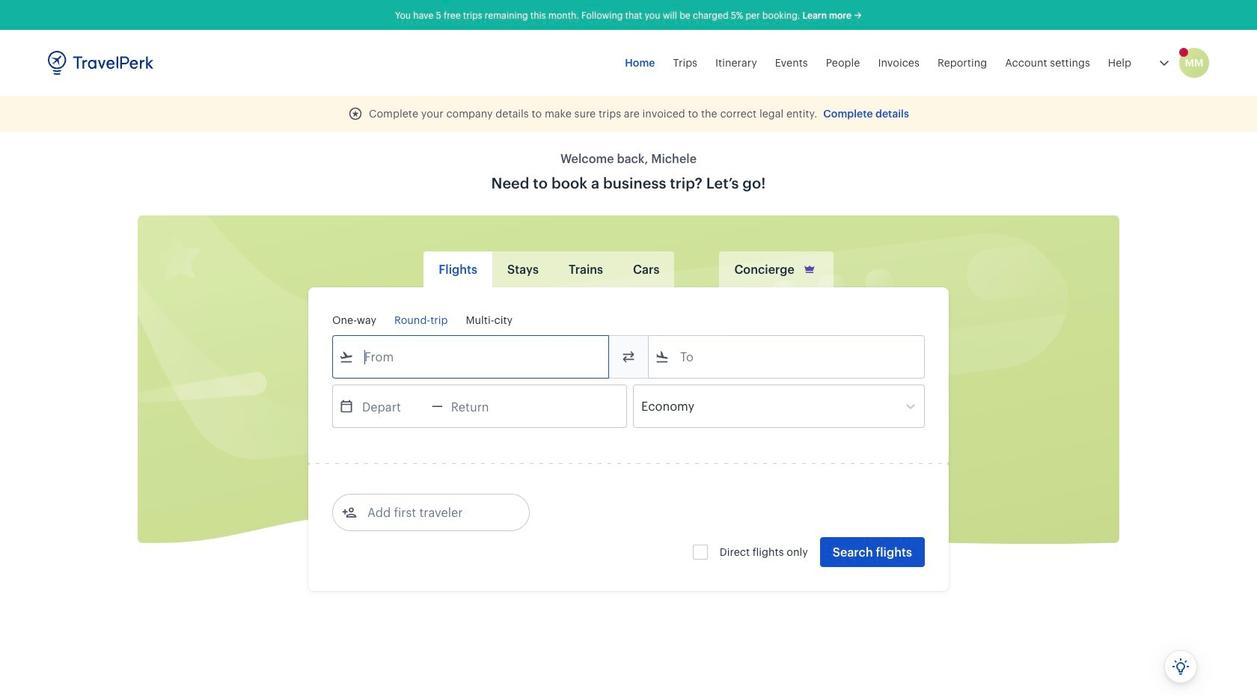 Task type: locate. For each thing, give the bounding box(es) containing it.
From search field
[[354, 345, 589, 369]]

To search field
[[670, 345, 905, 369]]



Task type: vqa. For each thing, say whether or not it's contained in the screenshot.
calendar application
no



Task type: describe. For each thing, give the bounding box(es) containing it.
Return text field
[[443, 386, 521, 428]]

Add first traveler search field
[[357, 501, 513, 525]]

Depart text field
[[354, 386, 432, 428]]



